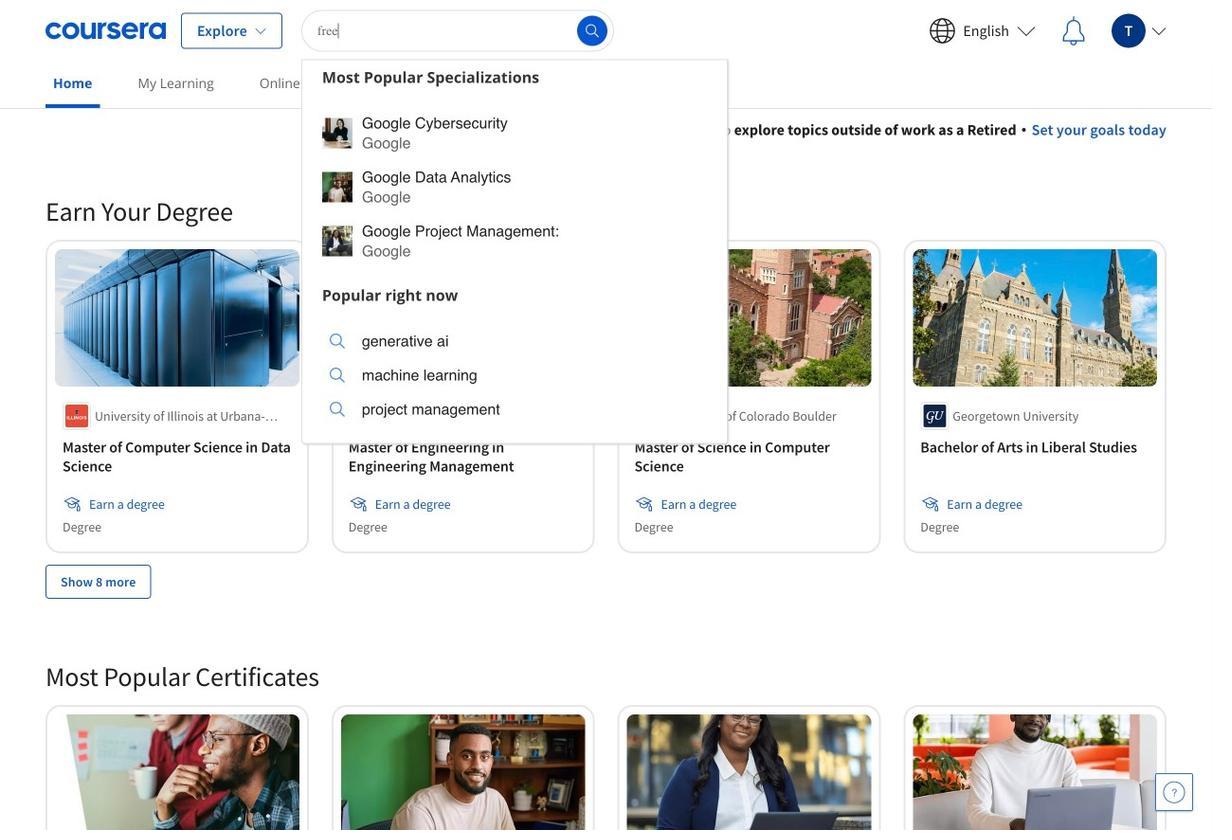 Task type: locate. For each thing, give the bounding box(es) containing it.
0 vertical spatial list box
[[302, 94, 727, 278]]

earn your degree collection element
[[34, 164, 1179, 630]]

suggestion image image
[[322, 118, 353, 148], [322, 172, 353, 202], [322, 226, 353, 257], [330, 334, 345, 349], [330, 368, 345, 383], [330, 402, 345, 417]]

main content
[[0, 96, 1213, 831]]

list box
[[302, 94, 727, 278], [302, 312, 727, 443]]

1 vertical spatial list box
[[302, 312, 727, 443]]

None search field
[[301, 10, 728, 444]]



Task type: describe. For each thing, give the bounding box(es) containing it.
most popular certificates collection element
[[34, 630, 1179, 831]]

coursera image
[[46, 16, 166, 46]]

What do you want to learn? text field
[[301, 10, 614, 52]]

1 list box from the top
[[302, 94, 727, 278]]

autocomplete results list box
[[301, 59, 728, 444]]

2 list box from the top
[[302, 312, 727, 443]]

help center image
[[1164, 781, 1186, 804]]



Task type: vqa. For each thing, say whether or not it's contained in the screenshot.
"7"
no



